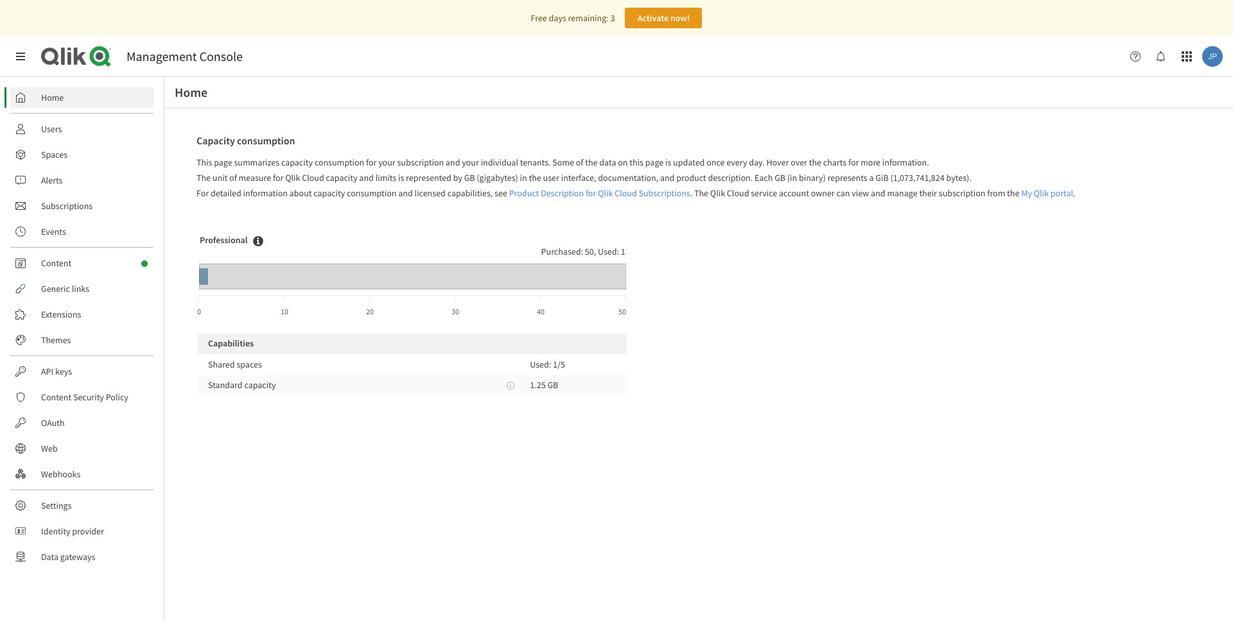 Task type: vqa. For each thing, say whether or not it's contained in the screenshot.
represented
yes



Task type: describe. For each thing, give the bounding box(es) containing it.
capacity
[[197, 134, 235, 147]]

detailed
[[211, 188, 241, 199]]

1 page from the left
[[214, 157, 232, 168]]

standard capacity
[[208, 380, 276, 391]]

1 horizontal spatial subscription
[[939, 188, 986, 199]]

data gateways
[[41, 552, 95, 563]]

webhooks link
[[10, 464, 154, 485]]

settings
[[41, 500, 72, 512]]

each
[[755, 172, 773, 184]]

interface,
[[561, 172, 597, 184]]

oauth link
[[10, 413, 154, 434]]

product
[[509, 188, 539, 199]]

from
[[988, 188, 1006, 199]]

information.
[[883, 157, 929, 168]]

portal
[[1051, 188, 1074, 199]]

spaces
[[237, 359, 262, 371]]

data gateways link
[[10, 547, 154, 568]]

(1,073,741,824
[[891, 172, 945, 184]]

1 vertical spatial is
[[398, 172, 404, 184]]

the chart shows the total for the subscription. image
[[253, 236, 263, 246]]

2 horizontal spatial cloud
[[727, 188, 749, 199]]

can
[[837, 188, 850, 199]]

links
[[72, 283, 89, 295]]

over
[[791, 157, 808, 168]]

webhooks
[[41, 469, 80, 481]]

content link
[[10, 253, 154, 274]]

shared
[[208, 359, 235, 371]]

2 . from the left
[[1074, 188, 1076, 199]]

account
[[779, 188, 809, 199]]

capabilities,
[[448, 188, 493, 199]]

activate
[[638, 12, 669, 24]]

for up information at the top of the page
[[273, 172, 284, 184]]

my
[[1022, 188, 1032, 199]]

keys
[[55, 366, 72, 378]]

spaces link
[[10, 145, 154, 165]]

1 . from the left
[[690, 188, 693, 199]]

spaces
[[41, 149, 67, 161]]

this page summarizes capacity consumption for your subscription and your individual tenants. some of the data on this page is updated once every day. hover over the charts for more information. the unit of measure for qlik cloud capacity and limits is represented by gb (gigabytes) in the user interface, documentation, and product description. each gb (in binary) represents a gib (1,073,741,824 bytes). for detailed information about capacity consumption and licensed capabilities, see product description for qlik cloud subscriptions . the qlik cloud service account owner can view and manage their subscription from the my qlik portal .
[[197, 157, 1076, 199]]

1
[[621, 246, 626, 258]]

oauth
[[41, 418, 65, 429]]

capabilities
[[208, 338, 254, 350]]

summarizes
[[234, 157, 280, 168]]

on
[[618, 157, 628, 168]]

close sidebar menu image
[[15, 51, 26, 62]]

view
[[852, 188, 869, 199]]

james peterson image
[[1203, 46, 1223, 67]]

binary)
[[799, 172, 826, 184]]

and left licensed in the top of the page
[[398, 188, 413, 199]]

1 horizontal spatial cloud
[[615, 188, 637, 199]]

subscriptions inside 'link'
[[41, 200, 93, 212]]

and up by
[[446, 157, 460, 168]]

security
[[73, 392, 104, 403]]

events link
[[10, 222, 154, 242]]

2 vertical spatial consumption
[[347, 188, 397, 199]]

description
[[541, 188, 584, 199]]

0 vertical spatial the
[[197, 172, 211, 184]]

once
[[707, 157, 725, 168]]

generic links
[[41, 283, 89, 295]]

web
[[41, 443, 58, 455]]

0 horizontal spatial cloud
[[302, 172, 324, 184]]

1 horizontal spatial the
[[694, 188, 709, 199]]

for up represents
[[849, 157, 859, 168]]

management console
[[127, 48, 243, 64]]

api keys
[[41, 366, 72, 378]]

1 horizontal spatial home
[[175, 84, 208, 100]]

qlik up about
[[285, 172, 300, 184]]

users link
[[10, 119, 154, 139]]

about
[[290, 188, 312, 199]]

users
[[41, 123, 62, 135]]

data
[[41, 552, 58, 563]]

home link
[[10, 87, 154, 108]]

content security policy link
[[10, 387, 154, 408]]

and left product
[[660, 172, 675, 184]]

measure
[[239, 172, 271, 184]]

1/5
[[553, 359, 565, 371]]

themes
[[41, 335, 71, 346]]

home inside 'link'
[[41, 92, 64, 103]]

documentation,
[[598, 172, 659, 184]]

navigation pane element
[[0, 82, 164, 573]]

api
[[41, 366, 53, 378]]

capacity consumption
[[197, 134, 295, 147]]

0 vertical spatial is
[[666, 157, 672, 168]]

50,
[[585, 246, 596, 258]]

capacity up about
[[281, 157, 313, 168]]

manage
[[887, 188, 918, 199]]

licensed
[[415, 188, 446, 199]]

standard
[[208, 380, 243, 391]]

day.
[[749, 157, 765, 168]]

3
[[611, 12, 615, 24]]

activate now! link
[[625, 8, 702, 28]]



Task type: locate. For each thing, give the bounding box(es) containing it.
content
[[41, 258, 71, 269], [41, 392, 71, 403]]

owner
[[811, 188, 835, 199]]

your up by
[[462, 157, 479, 168]]

policy
[[106, 392, 128, 403]]

free days remaining: 3
[[531, 12, 615, 24]]

1 horizontal spatial of
[[576, 157, 584, 168]]

tenants.
[[520, 157, 551, 168]]

management console element
[[127, 48, 243, 64]]

this
[[197, 157, 212, 168]]

gb right 1.25
[[548, 380, 558, 391]]

0 horizontal spatial .
[[690, 188, 693, 199]]

the left data
[[585, 157, 598, 168]]

1 horizontal spatial page
[[645, 157, 664, 168]]

cloud up about
[[302, 172, 324, 184]]

for down interface,
[[586, 188, 596, 199]]

and down gib at the top of page
[[871, 188, 886, 199]]

content for content
[[41, 258, 71, 269]]

the chart shows the total for the subscription. element
[[248, 236, 263, 249]]

cloud down documentation,
[[615, 188, 637, 199]]

subscriptions down product
[[639, 188, 690, 199]]

extensions link
[[10, 305, 154, 325]]

1.25
[[530, 380, 546, 391]]

events
[[41, 226, 66, 238]]

api keys link
[[10, 362, 154, 382]]

qlik down documentation,
[[598, 188, 613, 199]]

the
[[585, 157, 598, 168], [809, 157, 822, 168], [529, 172, 541, 184], [1007, 188, 1020, 199]]

0 horizontal spatial home
[[41, 92, 64, 103]]

and
[[446, 157, 460, 168], [359, 172, 374, 184], [660, 172, 675, 184], [398, 188, 413, 199], [871, 188, 886, 199]]

2 page from the left
[[645, 157, 664, 168]]

user
[[543, 172, 559, 184]]

this
[[630, 157, 644, 168]]

qlik right my
[[1034, 188, 1049, 199]]

1 vertical spatial subscription
[[939, 188, 986, 199]]

identity
[[41, 526, 70, 538]]

is right limits
[[398, 172, 404, 184]]

0 horizontal spatial used:
[[530, 359, 551, 371]]

1.25 gb
[[530, 380, 558, 391]]

1 horizontal spatial subscriptions
[[639, 188, 690, 199]]

purchased:
[[541, 246, 583, 258]]

1 content from the top
[[41, 258, 71, 269]]

the
[[197, 172, 211, 184], [694, 188, 709, 199]]

new connector image
[[141, 261, 148, 267]]

.
[[690, 188, 693, 199], [1074, 188, 1076, 199]]

console
[[200, 48, 243, 64]]

1 vertical spatial the
[[694, 188, 709, 199]]

0 horizontal spatial of
[[229, 172, 237, 184]]

bytes).
[[947, 172, 972, 184]]

the down this
[[197, 172, 211, 184]]

is
[[666, 157, 672, 168], [398, 172, 404, 184]]

alerts
[[41, 175, 63, 186]]

. down product
[[690, 188, 693, 199]]

is left updated
[[666, 157, 672, 168]]

information
[[243, 188, 288, 199]]

1 vertical spatial consumption
[[315, 157, 364, 168]]

home up users in the left of the page
[[41, 92, 64, 103]]

1 your from the left
[[378, 157, 396, 168]]

every
[[727, 157, 747, 168]]

data
[[600, 157, 616, 168]]

home
[[175, 84, 208, 100], [41, 92, 64, 103]]

1 horizontal spatial .
[[1074, 188, 1076, 199]]

the up binary)
[[809, 157, 822, 168]]

gb left "(in"
[[775, 172, 786, 184]]

service
[[751, 188, 778, 199]]

their
[[920, 188, 937, 199]]

more
[[861, 157, 881, 168]]

generic
[[41, 283, 70, 295]]

1 horizontal spatial used:
[[598, 246, 619, 258]]

2 your from the left
[[462, 157, 479, 168]]

product
[[677, 172, 706, 184]]

professional
[[200, 234, 248, 246]]

0 horizontal spatial subscription
[[397, 157, 444, 168]]

of up interface,
[[576, 157, 584, 168]]

content down api keys
[[41, 392, 71, 403]]

hover
[[767, 157, 789, 168]]

0 horizontal spatial subscriptions
[[41, 200, 93, 212]]

your
[[378, 157, 396, 168], [462, 157, 479, 168]]

page right this
[[645, 157, 664, 168]]

used: left 1/5
[[530, 359, 551, 371]]

the left my
[[1007, 188, 1020, 199]]

2 content from the top
[[41, 392, 71, 403]]

0 horizontal spatial page
[[214, 157, 232, 168]]

page up unit
[[214, 157, 232, 168]]

0 vertical spatial used:
[[598, 246, 619, 258]]

a
[[870, 172, 874, 184]]

subscription down bytes).
[[939, 188, 986, 199]]

0 horizontal spatial your
[[378, 157, 396, 168]]

1 vertical spatial content
[[41, 392, 71, 403]]

the right in
[[529, 172, 541, 184]]

of right unit
[[229, 172, 237, 184]]

charts
[[823, 157, 847, 168]]

capacity down spaces
[[244, 380, 276, 391]]

(gigabytes)
[[477, 172, 518, 184]]

0 vertical spatial content
[[41, 258, 71, 269]]

your up limits
[[378, 157, 396, 168]]

unit
[[213, 172, 228, 184]]

0 vertical spatial of
[[576, 157, 584, 168]]

shared spaces
[[208, 359, 262, 371]]

capacity right about
[[314, 188, 345, 199]]

for up limits
[[366, 157, 377, 168]]

1 horizontal spatial your
[[462, 157, 479, 168]]

qlik down description.
[[710, 188, 725, 199]]

extensions
[[41, 309, 81, 321]]

product description for qlik cloud subscriptions link
[[509, 188, 690, 199]]

subscription
[[397, 157, 444, 168], [939, 188, 986, 199]]

management
[[127, 48, 197, 64]]

0 horizontal spatial the
[[197, 172, 211, 184]]

updated
[[673, 157, 705, 168]]

subscriptions up events
[[41, 200, 93, 212]]

cloud
[[302, 172, 324, 184], [615, 188, 637, 199], [727, 188, 749, 199]]

my qlik portal link
[[1022, 188, 1074, 199]]

identity provider
[[41, 526, 104, 538]]

content up generic
[[41, 258, 71, 269]]

gb
[[464, 172, 475, 184], [775, 172, 786, 184], [548, 380, 558, 391]]

0 vertical spatial subscriptions
[[639, 188, 690, 199]]

free
[[531, 12, 547, 24]]

cloud down description.
[[727, 188, 749, 199]]

gb right by
[[464, 172, 475, 184]]

gateways
[[60, 552, 95, 563]]

0 horizontal spatial is
[[398, 172, 404, 184]]

used: left 1 on the right of the page
[[598, 246, 619, 258]]

used:
[[598, 246, 619, 258], [530, 359, 551, 371]]

for
[[366, 157, 377, 168], [849, 157, 859, 168], [273, 172, 284, 184], [586, 188, 596, 199]]

description.
[[708, 172, 753, 184]]

0 vertical spatial subscription
[[397, 157, 444, 168]]

individual
[[481, 157, 518, 168]]

represented
[[406, 172, 452, 184]]

0 vertical spatial consumption
[[237, 134, 295, 147]]

1 vertical spatial of
[[229, 172, 237, 184]]

represents
[[828, 172, 868, 184]]

the down product
[[694, 188, 709, 199]]

purchased: 50, used: 1
[[541, 246, 626, 258]]

capacity left limits
[[326, 172, 358, 184]]

subscriptions inside this page summarizes capacity consumption for your subscription and your individual tenants. some of the data on this page is updated once every day. hover over the charts for more information. the unit of measure for qlik cloud capacity and limits is represented by gb (gigabytes) in the user interface, documentation, and product description. each gb (in binary) represents a gib (1,073,741,824 bytes). for detailed information about capacity consumption and licensed capabilities, see product description for qlik cloud subscriptions . the qlik cloud service account owner can view and manage their subscription from the my qlik portal .
[[639, 188, 690, 199]]

1 vertical spatial used:
[[530, 359, 551, 371]]

2 horizontal spatial gb
[[775, 172, 786, 184]]

now!
[[671, 12, 690, 24]]

web link
[[10, 439, 154, 459]]

provider
[[72, 526, 104, 538]]

home down management console element at top left
[[175, 84, 208, 100]]

see
[[495, 188, 507, 199]]

content for content security policy
[[41, 392, 71, 403]]

gib
[[876, 172, 889, 184]]

1 horizontal spatial is
[[666, 157, 672, 168]]

by
[[453, 172, 462, 184]]

(in
[[787, 172, 797, 184]]

days
[[549, 12, 567, 24]]

some
[[553, 157, 574, 168]]

0 horizontal spatial gb
[[464, 172, 475, 184]]

subscription up represented
[[397, 157, 444, 168]]

content security policy
[[41, 392, 128, 403]]

and left limits
[[359, 172, 374, 184]]

generic links link
[[10, 279, 154, 299]]

1 horizontal spatial gb
[[548, 380, 558, 391]]

. right my
[[1074, 188, 1076, 199]]

limits
[[376, 172, 396, 184]]

of
[[576, 157, 584, 168], [229, 172, 237, 184]]

1 vertical spatial subscriptions
[[41, 200, 93, 212]]



